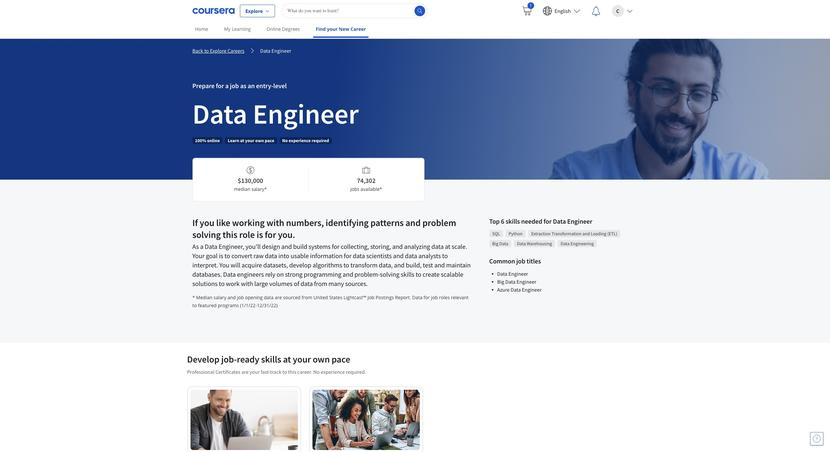 Task type: describe. For each thing, give the bounding box(es) containing it.
back to explore careers link
[[192, 47, 244, 55]]

scale.
[[452, 242, 467, 251]]

titles
[[527, 257, 541, 265]]

to left the work
[[219, 279, 225, 288]]

rely
[[265, 270, 275, 278]]

c button
[[607, 0, 638, 21]]

engineer right azure
[[522, 286, 542, 293]]

on
[[277, 270, 284, 278]]

relevant
[[451, 294, 469, 301]]

design
[[262, 242, 280, 251]]

sql
[[493, 231, 500, 237]]

1 link
[[516, 0, 538, 21]]

data engineer big data engineer azure data engineer
[[497, 271, 542, 293]]

data down collecting,
[[353, 252, 365, 260]]

datasets,
[[263, 261, 288, 269]]

degrees
[[282, 26, 300, 32]]

74,302 jobs available *
[[351, 176, 382, 192]]

engineer down online degrees
[[272, 47, 291, 54]]

0 horizontal spatial with
[[241, 279, 253, 288]]

opening
[[245, 294, 263, 301]]

explore button
[[240, 4, 275, 17]]

for up information
[[332, 242, 340, 251]]

postings
[[376, 294, 394, 301]]

shopping cart: 1 item element
[[522, 2, 534, 16]]

home
[[195, 26, 208, 32]]

data down sql
[[500, 241, 509, 247]]

back
[[192, 47, 203, 54]]

storing,
[[370, 242, 391, 251]]

analyzing
[[404, 242, 430, 251]]

top
[[490, 217, 500, 225]]

to down build,
[[416, 270, 422, 278]]

solutions
[[192, 279, 218, 288]]

sources.
[[345, 279, 368, 288]]

salary for $130,000
[[252, 186, 264, 192]]

own inside develop job-ready skills at your own pace professional certificates are your fast-track to this career. no experience required.
[[313, 353, 330, 365]]

data up azure
[[506, 278, 516, 285]]

convert
[[232, 252, 252, 260]]

0 horizontal spatial own
[[255, 138, 264, 144]]

are inside develop job-ready skills at your own pace professional certificates are your fast-track to this career. no experience required.
[[242, 369, 249, 375]]

0 vertical spatial at
[[240, 138, 244, 144]]

at inside if you like working with numbers, identifying patterns and problem solving this role is for you. as a data engineer, you'll design and build systems for collecting, storing, and analyzing data at scale. your goal is to convert raw data into usable information for data scientists and data analysts to interpret. you will acquire datasets, develop algorithms to transform data, and build, test and maintain databases. data engineers rely on strong programming and problem-solving skills to create scalable solutions to work with large volumes of data from many sources.
[[445, 242, 451, 251]]

0 vertical spatial with
[[267, 217, 284, 229]]

0 vertical spatial is
[[257, 229, 263, 241]]

this inside develop job-ready skills at your own pace professional certificates are your fast-track to this career. no experience required.
[[288, 369, 296, 375]]

work
[[226, 279, 240, 288]]

big inside data engineer big data engineer azure data engineer
[[497, 278, 505, 285]]

if
[[192, 217, 198, 229]]

job left the titles
[[517, 257, 526, 265]]

my learning
[[224, 26, 251, 32]]

engineer down the titles
[[517, 278, 537, 285]]

develop
[[289, 261, 312, 269]]

your right learn
[[245, 138, 255, 144]]

to inside develop job-ready skills at your own pace professional certificates are your fast-track to this career. no experience required.
[[283, 369, 287, 375]]

to up you
[[225, 252, 230, 260]]

you
[[200, 217, 214, 229]]

100%
[[195, 138, 206, 144]]

data inside * median salary and job opening data are sourced from united states lightcast™ job postings report. data for job roles relevant to featured programs (1/1/22-12/31/22)
[[264, 294, 274, 301]]

roles
[[439, 294, 450, 301]]

entry-
[[256, 82, 273, 90]]

to left the transform
[[344, 261, 349, 269]]

your right find
[[327, 26, 338, 32]]

data warehousing
[[517, 241, 552, 247]]

collecting,
[[341, 242, 369, 251]]

engineer up the no experience required
[[253, 96, 359, 131]]

learn at your own pace
[[228, 138, 274, 144]]

acquire
[[242, 261, 262, 269]]

and up "analyzing"
[[406, 217, 421, 229]]

engineer up extraction transformation and loading (etl)
[[568, 217, 593, 225]]

loading
[[591, 231, 607, 237]]

0 horizontal spatial no
[[282, 138, 288, 144]]

engineers
[[237, 270, 264, 278]]

your
[[192, 252, 205, 260]]

6
[[501, 217, 505, 225]]

* for $130,000
[[264, 186, 267, 192]]

states
[[329, 294, 343, 301]]

level
[[273, 82, 287, 90]]

for down collecting,
[[344, 252, 352, 260]]

data,
[[379, 261, 393, 269]]

at inside develop job-ready skills at your own pace professional certificates are your fast-track to this career. no experience required.
[[283, 353, 291, 365]]

data down online
[[260, 47, 271, 54]]

interpret.
[[192, 261, 218, 269]]

find your new career
[[316, 26, 366, 32]]

(1/1/22-
[[240, 302, 257, 309]]

and up 'sources.'
[[343, 270, 353, 278]]

median
[[234, 186, 250, 192]]

$130,000 median salary *
[[234, 176, 267, 192]]

my
[[224, 26, 231, 32]]

track
[[270, 369, 282, 375]]

explore inside popup button
[[246, 7, 263, 14]]

as
[[192, 242, 199, 251]]

find your new career link
[[313, 22, 369, 38]]

median
[[196, 294, 212, 301]]

data up online
[[192, 96, 247, 131]]

usable
[[291, 252, 309, 260]]

100% online
[[195, 138, 220, 144]]

data down common
[[497, 271, 508, 277]]

online degrees
[[267, 26, 300, 32]]

c
[[617, 7, 620, 14]]

english
[[555, 7, 571, 14]]

0 vertical spatial data engineer
[[260, 47, 291, 54]]

0 vertical spatial experience
[[289, 138, 311, 144]]

1 vertical spatial data engineer
[[192, 96, 359, 131]]

united
[[314, 294, 328, 301]]

from inside if you like working with numbers, identifying patterns and problem solving this role is for you. as a data engineer, you'll design and build systems for collecting, storing, and analyzing data at scale. your goal is to convert raw data into usable information for data scientists and data analysts to interpret. you will acquire datasets, develop algorithms to transform data, and build, test and maintain databases. data engineers rely on strong programming and problem-solving skills to create scalable solutions to work with large volumes of data from many sources.
[[314, 279, 327, 288]]

data inside * median salary and job opening data are sourced from united states lightcast™ job postings report. data for job roles relevant to featured programs (1/1/22-12/31/22)
[[412, 294, 423, 301]]

required.
[[346, 369, 366, 375]]

home link
[[192, 22, 211, 36]]

back to explore careers
[[192, 47, 244, 54]]

$130,000
[[238, 176, 263, 185]]

identifying
[[326, 217, 369, 229]]

report.
[[395, 294, 411, 301]]

english button
[[538, 0, 586, 21]]

skills inside develop job-ready skills at your own pace professional certificates are your fast-track to this career. no experience required.
[[261, 353, 281, 365]]

data up the work
[[223, 270, 236, 278]]

into
[[279, 252, 289, 260]]

common job titles
[[490, 257, 541, 265]]

scientists
[[367, 252, 392, 260]]



Task type: locate. For each thing, give the bounding box(es) containing it.
1 horizontal spatial at
[[283, 353, 291, 365]]

extraction
[[532, 231, 551, 237]]

transform
[[351, 261, 378, 269]]

python
[[509, 231, 523, 237]]

data right 'of'
[[301, 279, 313, 288]]

big down sql
[[493, 241, 499, 247]]

1 vertical spatial own
[[313, 353, 330, 365]]

2 horizontal spatial *
[[380, 186, 382, 192]]

1 vertical spatial no
[[314, 369, 320, 375]]

engineer down common job titles
[[509, 271, 528, 277]]

0 vertical spatial pace
[[265, 138, 274, 144]]

to right track at the left bottom
[[283, 369, 287, 375]]

1 vertical spatial pace
[[332, 353, 350, 365]]

is
[[257, 229, 263, 241], [219, 252, 223, 260]]

0 horizontal spatial skills
[[261, 353, 281, 365]]

1 vertical spatial salary
[[214, 294, 226, 301]]

you.
[[278, 229, 295, 241]]

help center image
[[813, 435, 821, 443]]

0 vertical spatial salary
[[252, 186, 264, 192]]

1 horizontal spatial are
[[275, 294, 282, 301]]

from inside * median salary and job opening data are sourced from united states lightcast™ job postings report. data for job roles relevant to featured programs (1/1/22-12/31/22)
[[302, 294, 312, 301]]

prepare
[[192, 82, 215, 90]]

1 vertical spatial explore
[[210, 47, 227, 54]]

1 horizontal spatial solving
[[380, 270, 400, 278]]

* inside $130,000 median salary *
[[264, 186, 267, 192]]

problem
[[423, 217, 456, 229]]

are left sourced
[[275, 294, 282, 301]]

warehousing
[[527, 241, 552, 247]]

salary up programs on the left bottom
[[214, 294, 226, 301]]

available
[[361, 186, 380, 192]]

an
[[248, 82, 255, 90]]

salary for *
[[214, 294, 226, 301]]

goal
[[206, 252, 218, 260]]

1 vertical spatial are
[[242, 369, 249, 375]]

strong
[[285, 270, 303, 278]]

with
[[267, 217, 284, 229], [241, 279, 253, 288]]

data up build,
[[405, 252, 417, 260]]

no inside develop job-ready skills at your own pace professional certificates are your fast-track to this career. no experience required.
[[314, 369, 320, 375]]

at
[[240, 138, 244, 144], [445, 242, 451, 251], [283, 353, 291, 365]]

for right prepare
[[216, 82, 224, 90]]

to right analysts
[[442, 252, 448, 260]]

careers
[[228, 47, 244, 54]]

None search field
[[282, 3, 428, 18]]

develop job-ready skills at your own pace professional certificates are your fast-track to this career. no experience required.
[[187, 353, 366, 375]]

experience inside develop job-ready skills at your own pace professional certificates are your fast-track to this career. no experience required.
[[321, 369, 345, 375]]

0 horizontal spatial explore
[[210, 47, 227, 54]]

0 horizontal spatial is
[[219, 252, 223, 260]]

to inside * median salary and job opening data are sourced from united states lightcast™ job postings report. data for job roles relevant to featured programs (1/1/22-12/31/22)
[[192, 302, 197, 309]]

your
[[327, 26, 338, 32], [245, 138, 255, 144], [293, 353, 311, 365], [250, 369, 260, 375]]

2 vertical spatial skills
[[261, 353, 281, 365]]

transformation
[[552, 231, 582, 237]]

2 horizontal spatial skills
[[506, 217, 520, 225]]

1 vertical spatial from
[[302, 294, 312, 301]]

volumes
[[269, 279, 293, 288]]

if you like working with numbers, identifying patterns and problem solving this role is for you. as a data engineer, you'll design and build systems for collecting, storing, and analyzing data at scale. your goal is to convert raw data into usable information for data scientists and data analysts to interpret. you will acquire datasets, develop algorithms to transform data, and build, test and maintain databases. data engineers rely on strong programming and problem-solving skills to create scalable solutions to work with large volumes of data from many sources.
[[192, 217, 471, 288]]

0 vertical spatial this
[[223, 229, 238, 241]]

1 vertical spatial experience
[[321, 369, 345, 375]]

0 vertical spatial skills
[[506, 217, 520, 225]]

skills up track at the left bottom
[[261, 353, 281, 365]]

you'll
[[246, 242, 261, 251]]

a right as
[[200, 242, 204, 251]]

experience left required.
[[321, 369, 345, 375]]

skills right 6
[[506, 217, 520, 225]]

information
[[310, 252, 343, 260]]

online
[[207, 138, 220, 144]]

coursera image
[[192, 5, 235, 16]]

data engineer down online
[[260, 47, 291, 54]]

0 vertical spatial a
[[225, 82, 229, 90]]

like
[[216, 217, 230, 229]]

no
[[282, 138, 288, 144], [314, 369, 320, 375]]

explore
[[246, 7, 263, 14], [210, 47, 227, 54]]

0 vertical spatial big
[[493, 241, 499, 247]]

0 vertical spatial own
[[255, 138, 264, 144]]

job left 'roles'
[[431, 294, 438, 301]]

will
[[231, 261, 240, 269]]

explore left careers
[[210, 47, 227, 54]]

job-
[[221, 353, 237, 365]]

ready
[[237, 353, 259, 365]]

job up the (1/1/22-
[[237, 294, 244, 301]]

0 horizontal spatial at
[[240, 138, 244, 144]]

1 horizontal spatial no
[[314, 369, 320, 375]]

explore up learning
[[246, 7, 263, 14]]

1 horizontal spatial skills
[[401, 270, 415, 278]]

0 vertical spatial from
[[314, 279, 327, 288]]

skills inside if you like working with numbers, identifying patterns and problem solving this role is for you. as a data engineer, you'll design and build systems for collecting, storing, and analyzing data at scale. your goal is to convert raw data into usable information for data scientists and data analysts to interpret. you will acquire datasets, develop algorithms to transform data, and build, test and maintain databases. data engineers rely on strong programming and problem-solving skills to create scalable solutions to work with large volumes of data from many sources.
[[401, 270, 415, 278]]

1 vertical spatial is
[[219, 252, 223, 260]]

1
[[530, 2, 532, 8]]

1 vertical spatial solving
[[380, 270, 400, 278]]

* inside 74,302 jobs available *
[[380, 186, 382, 192]]

pace inside develop job-ready skills at your own pace professional certificates are your fast-track to this career. no experience required.
[[332, 353, 350, 365]]

0 horizontal spatial from
[[302, 294, 312, 301]]

and right test
[[435, 261, 445, 269]]

salary inside $130,000 median salary *
[[252, 186, 264, 192]]

engineer,
[[219, 242, 244, 251]]

data down 'python'
[[517, 241, 526, 247]]

certificates
[[216, 369, 241, 375]]

you
[[219, 261, 229, 269]]

0 horizontal spatial experience
[[289, 138, 311, 144]]

1 horizontal spatial explore
[[246, 7, 263, 14]]

jobs
[[351, 186, 360, 192]]

data down design
[[265, 252, 277, 260]]

* for 74,302
[[380, 186, 382, 192]]

1 vertical spatial a
[[200, 242, 204, 251]]

working
[[232, 217, 265, 229]]

0 horizontal spatial a
[[200, 242, 204, 251]]

engineer
[[272, 47, 291, 54], [253, 96, 359, 131], [568, 217, 593, 225], [509, 271, 528, 277], [517, 278, 537, 285], [522, 286, 542, 293]]

0 horizontal spatial are
[[242, 369, 249, 375]]

sourced
[[283, 294, 301, 301]]

are
[[275, 294, 282, 301], [242, 369, 249, 375]]

a left as
[[225, 82, 229, 90]]

1 vertical spatial big
[[497, 278, 505, 285]]

big data
[[493, 241, 509, 247]]

1 horizontal spatial *
[[264, 186, 267, 192]]

1 vertical spatial at
[[445, 242, 451, 251]]

with up design
[[267, 217, 284, 229]]

1 horizontal spatial this
[[288, 369, 296, 375]]

are inside * median salary and job opening data are sourced from united states lightcast™ job postings report. data for job roles relevant to featured programs (1/1/22-12/31/22)
[[275, 294, 282, 301]]

build,
[[406, 261, 422, 269]]

data
[[432, 242, 444, 251], [265, 252, 277, 260], [353, 252, 365, 260], [405, 252, 417, 260], [301, 279, 313, 288], [264, 294, 274, 301]]

1 horizontal spatial own
[[313, 353, 330, 365]]

0 horizontal spatial pace
[[265, 138, 274, 144]]

salary inside * median salary and job opening data are sourced from united states lightcast™ job postings report. data for job roles relevant to featured programs (1/1/22-12/31/22)
[[214, 294, 226, 301]]

develop
[[187, 353, 220, 365]]

data right report.
[[412, 294, 423, 301]]

experience left required at top left
[[289, 138, 311, 144]]

this left career.
[[288, 369, 296, 375]]

1 vertical spatial skills
[[401, 270, 415, 278]]

and up into
[[281, 242, 292, 251]]

data right azure
[[511, 286, 521, 293]]

salary down $130,000 at top left
[[252, 186, 264, 192]]

data up goal
[[205, 242, 217, 251]]

2 horizontal spatial at
[[445, 242, 451, 251]]

and right storing,
[[392, 242, 403, 251]]

* median salary and job opening data are sourced from united states lightcast™ job postings report. data for job roles relevant to featured programs (1/1/22-12/31/22)
[[192, 294, 469, 309]]

and right data, on the left of the page
[[394, 261, 405, 269]]

1 horizontal spatial from
[[314, 279, 327, 288]]

0 vertical spatial explore
[[246, 7, 263, 14]]

many
[[329, 279, 344, 288]]

1 horizontal spatial salary
[[252, 186, 264, 192]]

this up engineer,
[[223, 229, 238, 241]]

(etl)
[[608, 231, 618, 237]]

solving up as
[[192, 229, 221, 241]]

1 horizontal spatial pace
[[332, 353, 350, 365]]

data engineer down level
[[192, 96, 359, 131]]

and up the engineering
[[583, 231, 590, 237]]

job left as
[[230, 82, 239, 90]]

your left 'fast-'
[[250, 369, 260, 375]]

with down engineers
[[241, 279, 253, 288]]

for up design
[[265, 229, 276, 241]]

job
[[368, 294, 375, 301]]

data up transformation in the bottom right of the page
[[553, 217, 566, 225]]

0 horizontal spatial solving
[[192, 229, 221, 241]]

1 horizontal spatial is
[[257, 229, 263, 241]]

systems
[[309, 242, 331, 251]]

74,302
[[357, 176, 376, 185]]

0 horizontal spatial this
[[223, 229, 238, 241]]

1 vertical spatial this
[[288, 369, 296, 375]]

2 vertical spatial at
[[283, 353, 291, 365]]

data engineering
[[561, 241, 594, 247]]

0 vertical spatial no
[[282, 138, 288, 144]]

create
[[423, 270, 440, 278]]

0 vertical spatial solving
[[192, 229, 221, 241]]

1 horizontal spatial a
[[225, 82, 229, 90]]

12/31/22)
[[257, 302, 278, 309]]

online degrees link
[[264, 22, 303, 36]]

0 vertical spatial are
[[275, 294, 282, 301]]

* right the median
[[264, 186, 267, 192]]

* left median
[[192, 294, 195, 301]]

this inside if you like working with numbers, identifying patterns and problem solving this role is for you. as a data engineer, you'll design and build systems for collecting, storing, and analyzing data at scale. your goal is to convert raw data into usable information for data scientists and data analysts to interpret. you will acquire datasets, develop algorithms to transform data, and build, test and maintain databases. data engineers rely on strong programming and problem-solving skills to create scalable solutions to work with large volumes of data from many sources.
[[223, 229, 238, 241]]

for
[[216, 82, 224, 90], [544, 217, 552, 225], [265, 229, 276, 241], [332, 242, 340, 251], [344, 252, 352, 260], [424, 294, 430, 301]]

own
[[255, 138, 264, 144], [313, 353, 330, 365]]

* inside * median salary and job opening data are sourced from united states lightcast™ job postings report. data for job roles relevant to featured programs (1/1/22-12/31/22)
[[192, 294, 195, 301]]

learning
[[232, 26, 251, 32]]

is right goal
[[219, 252, 223, 260]]

skills down build,
[[401, 270, 415, 278]]

top 6 skills needed for data engineer
[[490, 217, 593, 225]]

job
[[230, 82, 239, 90], [517, 257, 526, 265], [237, 294, 244, 301], [431, 294, 438, 301]]

and
[[406, 217, 421, 229], [583, 231, 590, 237], [281, 242, 292, 251], [392, 242, 403, 251], [393, 252, 404, 260], [394, 261, 405, 269], [435, 261, 445, 269], [343, 270, 353, 278], [228, 294, 236, 301]]

1 horizontal spatial experience
[[321, 369, 345, 375]]

1 vertical spatial with
[[241, 279, 253, 288]]

analysts
[[419, 252, 441, 260]]

from down 'programming' on the left bottom
[[314, 279, 327, 288]]

patterns
[[371, 217, 404, 229]]

are down the ready on the left of page
[[242, 369, 249, 375]]

new
[[339, 26, 350, 32]]

engineering
[[571, 241, 594, 247]]

and inside * median salary and job opening data are sourced from united states lightcast™ job postings report. data for job roles relevant to featured programs (1/1/22-12/31/22)
[[228, 294, 236, 301]]

data up analysts
[[432, 242, 444, 251]]

big up azure
[[497, 278, 505, 285]]

to
[[204, 47, 209, 54], [225, 252, 230, 260], [442, 252, 448, 260], [344, 261, 349, 269], [416, 270, 422, 278], [219, 279, 225, 288], [192, 302, 197, 309], [283, 369, 287, 375]]

for inside * median salary and job opening data are sourced from united states lightcast™ job postings report. data for job roles relevant to featured programs (1/1/22-12/31/22)
[[424, 294, 430, 301]]

online
[[267, 26, 281, 32]]

big
[[493, 241, 499, 247], [497, 278, 505, 285]]

lightcast™
[[344, 294, 367, 301]]

to right the back
[[204, 47, 209, 54]]

my learning link
[[222, 22, 253, 36]]

your up career.
[[293, 353, 311, 365]]

0 horizontal spatial salary
[[214, 294, 226, 301]]

scalable
[[441, 270, 464, 278]]

data up 12/31/22)
[[264, 294, 274, 301]]

for left 'roles'
[[424, 294, 430, 301]]

programming
[[304, 270, 342, 278]]

0 horizontal spatial *
[[192, 294, 195, 301]]

from
[[314, 279, 327, 288], [302, 294, 312, 301]]

solving down data, on the left of the page
[[380, 270, 400, 278]]

is right the role
[[257, 229, 263, 241]]

career.
[[297, 369, 312, 375]]

1 horizontal spatial with
[[267, 217, 284, 229]]

azure
[[497, 286, 510, 293]]

a inside if you like working with numbers, identifying patterns and problem solving this role is for you. as a data engineer, you'll design and build systems for collecting, storing, and analyzing data at scale. your goal is to convert raw data into usable information for data scientists and data analysts to interpret. you will acquire datasets, develop algorithms to transform data, and build, test and maintain databases. data engineers rely on strong programming and problem-solving skills to create scalable solutions to work with large volumes of data from many sources.
[[200, 242, 204, 251]]

and right scientists
[[393, 252, 404, 260]]

* right jobs
[[380, 186, 382, 192]]

data down transformation in the bottom right of the page
[[561, 241, 570, 247]]

What do you want to learn? text field
[[282, 3, 428, 18]]

to down median
[[192, 302, 197, 309]]

from left united
[[302, 294, 312, 301]]

as
[[240, 82, 247, 90]]

find
[[316, 26, 326, 32]]

and up programs on the left bottom
[[228, 294, 236, 301]]

for up extraction
[[544, 217, 552, 225]]

featured
[[198, 302, 217, 309]]



Task type: vqa. For each thing, say whether or not it's contained in the screenshot.
topmost recommend
no



